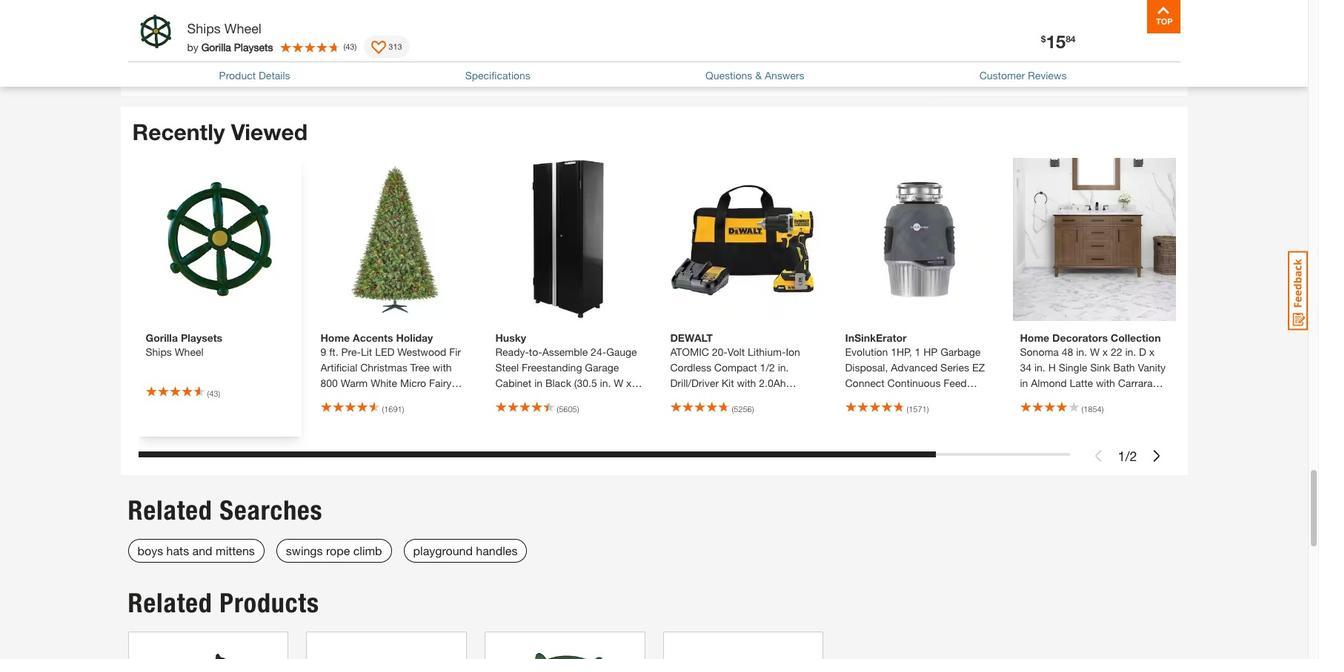 Task type: locate. For each thing, give the bounding box(es) containing it.
swings rope climb link
[[276, 539, 392, 563]]

$ for 15
[[1041, 33, 1046, 44]]

$ left 57
[[1041, 33, 1046, 44]]

h up almond
[[1049, 361, 1056, 374]]

in down 34
[[1021, 377, 1029, 390]]

1/2
[[760, 361, 775, 374]]

20-
[[712, 346, 728, 358]]

with inside "dewalt atomic 20-volt lithium-ion cordless compact 1/2 in. drill/driver kit with 2.0ah battery, charger and bag"
[[737, 377, 757, 390]]

1 horizontal spatial ( 43 )
[[344, 41, 357, 51]]

0 vertical spatial gorilla
[[201, 40, 231, 53]]

atomic 20-volt lithium-ion cordless compact 1/2 in. drill/driver kit with 2.0ah battery, charger and bag image
[[663, 158, 826, 321]]

ready-to-assemble 24-gauge steel freestanding garage cabinet in black (30.5 in. w x 72 in. h x 18.3 in. d) image
[[488, 158, 651, 321]]

in. inside "dewalt atomic 20-volt lithium-ion cordless compact 1/2 in. drill/driver kit with 2.0ah battery, charger and bag"
[[778, 361, 789, 374]]

vanity
[[1138, 361, 1166, 374]]

with down sink at the bottom right of page
[[1097, 377, 1116, 390]]

3 / 18 image
[[496, 0, 540, 7]]

( right waste
[[907, 404, 909, 414]]

1 / 3
[[1118, 68, 1138, 84]]

5605
[[559, 404, 577, 414]]

0 vertical spatial and
[[749, 393, 766, 405]]

product
[[219, 69, 256, 81]]

0 vertical spatial ( 43 )
[[344, 41, 357, 51]]

h inside home decorators collection sonoma 48 in. w x 22 in. d x 34 in. h single sink bath vanity in almond latte with carrara marble top
[[1049, 361, 1056, 374]]

2 horizontal spatial $
[[1041, 33, 1046, 44]]

2 home from the left
[[1021, 332, 1050, 344]]

ez
[[973, 361, 985, 374]]

x right d
[[1150, 346, 1155, 358]]

0 horizontal spatial and
[[192, 544, 212, 558]]

artificial
[[321, 361, 358, 374]]

in. right 34
[[1035, 361, 1046, 374]]

0 horizontal spatial with
[[433, 361, 452, 374]]

1 horizontal spatial and
[[749, 393, 766, 405]]

in left black
[[535, 377, 543, 390]]

( 5256 )
[[732, 404, 754, 414]]

&
[[756, 69, 762, 81]]

2 in from the left
[[1021, 377, 1029, 390]]

1 vertical spatial gorilla
[[146, 332, 178, 344]]

) left the d)
[[577, 404, 579, 414]]

1 vertical spatial w
[[614, 377, 624, 390]]

cabinet
[[496, 377, 532, 390]]

drill/driver
[[671, 377, 719, 390]]

atomic
[[671, 346, 709, 358]]

43
[[346, 41, 355, 51], [209, 389, 218, 398]]

( 1571 )
[[907, 404, 929, 414]]

2.0ah
[[759, 377, 786, 390]]

1 left the 3
[[1118, 68, 1126, 84]]

( for insinkerator evolution 1hp, 1 hp garbage disposal, advanced series ez connect continuous feed food waste disposer
[[907, 404, 909, 414]]

1 left hp
[[915, 346, 921, 358]]

) for dewalt atomic 20-volt lithium-ion cordless compact 1/2 in. drill/driver kit with 2.0ah battery, charger and bag
[[752, 404, 754, 414]]

800
[[321, 377, 338, 390]]

2 / from the top
[[1126, 448, 1130, 464]]

product details
[[219, 69, 290, 81]]

) down continuous
[[927, 404, 929, 414]]

advanced
[[891, 361, 938, 374]]

1 vertical spatial ( 43 )
[[207, 389, 220, 398]]

24-
[[591, 346, 607, 358]]

specifications
[[465, 69, 531, 81]]

1 horizontal spatial h
[[1049, 361, 1056, 374]]

0 horizontal spatial playsets
[[181, 332, 223, 344]]

3 / 18 group
[[496, 0, 555, 7]]

details
[[259, 69, 290, 81]]

0 vertical spatial playsets
[[234, 40, 273, 53]]

$ inside $ 42
[[324, 24, 329, 36]]

x left 18.3
[[534, 393, 540, 405]]

bath
[[1114, 361, 1136, 374]]

display image
[[372, 41, 387, 56]]

charger
[[709, 393, 746, 405]]

) for gorilla playsets ships wheel
[[218, 389, 220, 398]]

( for gorilla playsets ships wheel
[[207, 389, 209, 398]]

1 vertical spatial 43
[[209, 389, 218, 398]]

/box
[[363, 31, 379, 41]]

$ left "/box"
[[324, 24, 329, 36]]

warm
[[341, 377, 368, 390]]

1 horizontal spatial gorilla
[[201, 40, 231, 53]]

1 horizontal spatial $
[[324, 24, 329, 36]]

white
[[371, 377, 397, 390]]

1 / from the top
[[1126, 68, 1130, 84]]

answers
[[765, 69, 805, 81]]

) right top
[[1102, 404, 1104, 414]]

questions
[[706, 69, 753, 81]]

home up ft.
[[321, 332, 350, 344]]

x down "gauge"
[[627, 377, 632, 390]]

1 home from the left
[[321, 332, 350, 344]]

$ for 54
[[149, 24, 154, 36]]

boys
[[138, 544, 163, 558]]

specifications button
[[465, 67, 531, 83], [465, 67, 531, 83]]

( 1854 )
[[1082, 404, 1104, 414]]

0 vertical spatial /
[[1126, 68, 1130, 84]]

0 horizontal spatial home
[[321, 332, 350, 344]]

1 for 1 / 3
[[1118, 68, 1126, 84]]

ion
[[786, 346, 801, 358]]

1 vertical spatial 1
[[915, 346, 921, 358]]

and left bag
[[749, 393, 766, 405]]

playsets
[[234, 40, 273, 53], [181, 332, 223, 344]]

sonoma
[[1021, 346, 1059, 358]]

) left bag
[[752, 404, 754, 414]]

1
[[1118, 68, 1126, 84], [915, 346, 921, 358], [1118, 448, 1126, 464]]

2 related from the top
[[128, 588, 213, 619]]

( down black
[[557, 404, 559, 414]]

related for related products
[[128, 588, 213, 619]]

1 vertical spatial wheel
[[175, 346, 204, 358]]

0 vertical spatial w
[[1091, 346, 1100, 358]]

1 vertical spatial ships
[[146, 346, 172, 358]]

in. down garage
[[600, 377, 611, 390]]

wheel
[[225, 20, 262, 36], [175, 346, 204, 358]]

1 horizontal spatial w
[[1091, 346, 1100, 358]]

ready-
[[496, 346, 529, 358]]

1 horizontal spatial with
[[737, 377, 757, 390]]

( right top
[[1082, 404, 1084, 414]]

0 horizontal spatial in
[[535, 377, 543, 390]]

) down micro
[[402, 404, 404, 414]]

0 vertical spatial related
[[128, 495, 213, 527]]

product image image
[[132, 7, 180, 56]]

) for home decorators collection sonoma 48 in. w x 22 in. d x 34 in. h single sink bath vanity in almond latte with carrara marble top
[[1102, 404, 1104, 414]]

$
[[149, 24, 154, 36], [324, 24, 329, 36], [1041, 33, 1046, 44]]

pre-
[[341, 346, 361, 358]]

1 vertical spatial /
[[1126, 448, 1130, 464]]

fir
[[449, 346, 461, 358]]

with inside home accents holiday 9 ft. pre-lit led westwood fir artificial christmas tree with 800 warm white micro fairy lights
[[433, 361, 452, 374]]

) down gorilla playsets ships wheel
[[218, 389, 220, 398]]

$ left 60
[[149, 24, 154, 36]]

72
[[496, 393, 507, 405]]

related
[[128, 495, 213, 527], [128, 588, 213, 619]]

and
[[749, 393, 766, 405], [192, 544, 212, 558]]

related down hats
[[128, 588, 213, 619]]

sink
[[1091, 361, 1111, 374]]

0 vertical spatial h
[[1049, 361, 1056, 374]]

collection
[[1111, 332, 1161, 344]]

customer
[[980, 69, 1025, 81]]

0 horizontal spatial h
[[524, 393, 531, 405]]

1 related from the top
[[128, 495, 213, 527]]

( for home decorators collection sonoma 48 in. w x 22 in. d x 34 in. h single sink bath vanity in almond latte with carrara marble top
[[1082, 404, 1084, 414]]

0 vertical spatial 1
[[1118, 68, 1126, 84]]

questions & answers button
[[706, 67, 805, 83], [706, 67, 805, 83]]

/
[[1126, 68, 1130, 84], [1126, 448, 1130, 464]]

bag
[[769, 393, 788, 405]]

( 43 ) down gorilla playsets ships wheel
[[207, 389, 220, 398]]

playsets inside gorilla playsets ships wheel
[[181, 332, 223, 344]]

0 horizontal spatial ( 43 )
[[207, 389, 220, 398]]

( 43 ) left display image
[[344, 41, 357, 51]]

feedback link image
[[1289, 251, 1309, 331]]

( down the kit
[[732, 404, 734, 414]]

related up hats
[[128, 495, 213, 527]]

evolution
[[846, 346, 888, 358]]

( down gorilla playsets ships wheel
[[207, 389, 209, 398]]

in. right 72
[[510, 393, 521, 405]]

w up sink at the bottom right of page
[[1091, 346, 1100, 358]]

w down garage
[[614, 377, 624, 390]]

1 horizontal spatial wheel
[[225, 20, 262, 36]]

(
[[344, 41, 346, 51], [207, 389, 209, 398], [382, 404, 384, 414], [557, 404, 559, 414], [732, 404, 734, 414], [907, 404, 909, 414], [1082, 404, 1084, 414]]

compact
[[715, 361, 758, 374]]

with up fairy
[[433, 361, 452, 374]]

by gorilla playsets
[[187, 40, 273, 53]]

home up sonoma
[[1021, 332, 1050, 344]]

ships inside gorilla playsets ships wheel
[[146, 346, 172, 358]]

1 in from the left
[[535, 377, 543, 390]]

0 horizontal spatial $
[[149, 24, 154, 36]]

by
[[187, 40, 199, 53]]

( for home accents holiday 9 ft. pre-lit led westwood fir artificial christmas tree with 800 warm white micro fairy lights
[[382, 404, 384, 414]]

0 horizontal spatial w
[[614, 377, 624, 390]]

) for home accents holiday 9 ft. pre-lit led westwood fir artificial christmas tree with 800 warm white micro fairy lights
[[402, 404, 404, 414]]

wheel inside gorilla playsets ships wheel
[[175, 346, 204, 358]]

home inside home decorators collection sonoma 48 in. w x 22 in. d x 34 in. h single sink bath vanity in almond latte with carrara marble top
[[1021, 332, 1050, 344]]

0 vertical spatial ships
[[187, 20, 221, 36]]

in inside husky ready-to-assemble 24-gauge steel freestanding garage cabinet in black (30.5 in. w x 72 in. h x 18.3 in. d)
[[535, 377, 543, 390]]

1571
[[909, 404, 927, 414]]

with
[[433, 361, 452, 374], [737, 377, 757, 390], [1097, 377, 1116, 390]]

$ inside $ 15 84
[[1041, 33, 1046, 44]]

top button
[[1147, 0, 1181, 33]]

1 vertical spatial playsets
[[181, 332, 223, 344]]

related for related searches
[[128, 495, 213, 527]]

1 vertical spatial related
[[128, 588, 213, 619]]

0 horizontal spatial wheel
[[175, 346, 204, 358]]

0 horizontal spatial gorilla
[[146, 332, 178, 344]]

43 left display image
[[346, 41, 355, 51]]

/ for 3
[[1126, 68, 1130, 84]]

1 left the 2
[[1118, 448, 1126, 464]]

next slide image
[[1151, 450, 1163, 462]]

2 horizontal spatial with
[[1097, 377, 1116, 390]]

1691
[[384, 404, 402, 414]]

x
[[1103, 346, 1108, 358], [1150, 346, 1155, 358], [627, 377, 632, 390], [534, 393, 540, 405]]

assemble
[[543, 346, 588, 358]]

husky ready-to-assemble 24-gauge steel freestanding garage cabinet in black (30.5 in. w x 72 in. h x 18.3 in. d)
[[496, 332, 637, 405]]

christmas
[[360, 361, 408, 374]]

series
[[941, 361, 970, 374]]

in. right 48 on the bottom of the page
[[1077, 346, 1088, 358]]

18.3
[[543, 393, 563, 405]]

0 horizontal spatial ships
[[146, 346, 172, 358]]

1 horizontal spatial ships
[[187, 20, 221, 36]]

disposer
[[904, 393, 945, 405]]

( down "white"
[[382, 404, 384, 414]]

43 down gorilla playsets ships wheel
[[209, 389, 218, 398]]

$ inside $ 54 60
[[149, 24, 154, 36]]

ships wheel image
[[138, 158, 301, 321]]

and right hats
[[192, 544, 212, 558]]

1 horizontal spatial home
[[1021, 332, 1050, 344]]

h down cabinet
[[524, 393, 531, 405]]

in. right 1/2
[[778, 361, 789, 374]]

1 horizontal spatial in
[[1021, 377, 1029, 390]]

1 vertical spatial h
[[524, 393, 531, 405]]

( 1691 )
[[382, 404, 404, 414]]

60
[[174, 24, 184, 36]]

searches
[[220, 495, 323, 527]]

2
[[1130, 448, 1138, 464]]

5256
[[734, 404, 752, 414]]

home inside home accents holiday 9 ft. pre-lit led westwood fir artificial christmas tree with 800 warm white micro fairy lights
[[321, 332, 350, 344]]

/ for 2
[[1126, 448, 1130, 464]]

2 vertical spatial 1
[[1118, 448, 1126, 464]]

pirate flag kit image
[[140, 645, 276, 659]]

0 vertical spatial wheel
[[225, 20, 262, 36]]

with right the kit
[[737, 377, 757, 390]]

volt
[[728, 346, 745, 358]]

playground
[[413, 544, 473, 558]]

1 horizontal spatial playsets
[[234, 40, 273, 53]]

9 ft. pre-lit led westwood fir artificial christmas tree with 800 warm white micro fairy lights image
[[313, 158, 476, 321]]

0 vertical spatial 43
[[346, 41, 355, 51]]

this is the first slide image
[[1093, 450, 1105, 462]]

x left the '22'
[[1103, 346, 1108, 358]]



Task type: vqa. For each thing, say whether or not it's contained in the screenshot.
Holiday
yes



Task type: describe. For each thing, give the bounding box(es) containing it.
almond
[[1032, 377, 1067, 390]]

) right 42
[[355, 41, 357, 51]]

black
[[546, 377, 572, 390]]

1 for 1 / 2
[[1118, 448, 1126, 464]]

) for insinkerator evolution 1hp, 1 hp garbage disposal, advanced series ez connect continuous feed food waste disposer
[[927, 404, 929, 414]]

in inside home decorators collection sonoma 48 in. w x 22 in. d x 34 in. h single sink bath vanity in almond latte with carrara marble top
[[1021, 377, 1029, 390]]

h inside husky ready-to-assemble 24-gauge steel freestanding garage cabinet in black (30.5 in. w x 72 in. h x 18.3 in. d)
[[524, 393, 531, 405]]

in. left the d)
[[566, 393, 577, 405]]

accents
[[353, 332, 393, 344]]

boys hats and mittens link
[[128, 539, 265, 563]]

sonoma 48 in. w x 22 in. d x 34 in. h single sink bath vanity in almond latte with carrara marble top image
[[1013, 158, 1176, 321]]

$ 15 84
[[1041, 31, 1076, 52]]

3
[[1130, 68, 1138, 84]]

d)
[[579, 393, 589, 405]]

cordless
[[671, 361, 712, 374]]

carrara
[[1119, 377, 1153, 390]]

questions & answers
[[706, 69, 805, 81]]

home for sonoma
[[1021, 332, 1050, 344]]

gorilla playsets ships wheel
[[146, 332, 223, 358]]

latte
[[1070, 377, 1094, 390]]

to-
[[529, 346, 543, 358]]

w inside husky ready-to-assemble 24-gauge steel freestanding garage cabinet in black (30.5 in. w x 72 in. h x 18.3 in. d)
[[614, 377, 624, 390]]

recently viewed
[[132, 119, 308, 145]]

1 inside the insinkerator evolution 1hp, 1 hp garbage disposal, advanced series ez connect continuous feed food waste disposer
[[915, 346, 921, 358]]

evolution 1hp, 1 hp garbage disposal, advanced series ez connect continuous feed food waste disposer image
[[838, 158, 1001, 321]]

products
[[220, 588, 319, 619]]

and inside "dewalt atomic 20-volt lithium-ion cordless compact 1/2 in. drill/driver kit with 2.0ah battery, charger and bag"
[[749, 393, 766, 405]]

related products
[[128, 588, 319, 619]]

feed
[[944, 377, 967, 390]]

lithium-
[[748, 346, 786, 358]]

home accents holiday 9 ft. pre-lit led westwood fir artificial christmas tree with 800 warm white micro fairy lights
[[321, 332, 461, 405]]

d
[[1140, 346, 1147, 358]]

husky
[[496, 332, 526, 344]]

0 horizontal spatial 43
[[209, 389, 218, 398]]

climb
[[353, 544, 382, 558]]

( 5605 )
[[557, 404, 579, 414]]

( for husky ready-to-assemble 24-gauge steel freestanding garage cabinet in black (30.5 in. w x 72 in. h x 18.3 in. d)
[[557, 404, 559, 414]]

( for dewalt atomic 20-volt lithium-ion cordless compact 1/2 in. drill/driver kit with 2.0ah battery, charger and bag
[[732, 404, 734, 414]]

1hp,
[[891, 346, 912, 358]]

top
[[1056, 393, 1072, 405]]

48
[[1062, 346, 1074, 358]]

lit
[[361, 346, 372, 358]]

continuous
[[888, 377, 941, 390]]

home decorators collection sonoma 48 in. w x 22 in. d x 34 in. h single sink bath vanity in almond latte with carrara marble top
[[1021, 332, 1166, 405]]

home for 9
[[321, 332, 350, 344]]

fairy
[[429, 377, 452, 390]]

handles
[[476, 544, 518, 558]]

$ for 42
[[324, 24, 329, 36]]

1 / 2
[[1118, 448, 1138, 464]]

1 horizontal spatial 43
[[346, 41, 355, 51]]

gorilla inside gorilla playsets ships wheel
[[146, 332, 178, 344]]

1 vertical spatial and
[[192, 544, 212, 558]]

42
[[329, 22, 349, 43]]

) for husky ready-to-assemble 24-gauge steel freestanding garage cabinet in black (30.5 in. w x 72 in. h x 18.3 in. d)
[[577, 404, 579, 414]]

holiday
[[396, 332, 433, 344]]

1854
[[1084, 404, 1102, 414]]

garbage
[[941, 346, 981, 358]]

313
[[389, 41, 402, 51]]

ships wheel
[[187, 20, 262, 36]]

recently
[[132, 119, 225, 145]]

playground handles
[[413, 544, 518, 558]]

( left display image
[[344, 41, 346, 51]]

insinkerator
[[846, 332, 907, 344]]

$ 42
[[324, 22, 349, 43]]

with inside home decorators collection sonoma 48 in. w x 22 in. d x 34 in. h single sink bath vanity in almond latte with carrara marble top
[[1097, 377, 1116, 390]]

decorators
[[1053, 332, 1108, 344]]

garage
[[585, 361, 619, 374]]

57
[[1049, 24, 1059, 36]]

hp
[[924, 346, 938, 358]]

micro
[[400, 377, 426, 390]]

freestanding
[[522, 361, 582, 374]]

dewalt atomic 20-volt lithium-ion cordless compact 1/2 in. drill/driver kit with 2.0ah battery, charger and bag
[[671, 332, 801, 405]]

16
[[1029, 22, 1049, 43]]

connect
[[846, 377, 885, 390]]

22
[[1111, 346, 1123, 358]]

lights
[[321, 393, 349, 405]]

(30.5
[[574, 377, 597, 390]]

w inside home decorators collection sonoma 48 in. w x 22 in. d x 34 in. h single sink bath vanity in almond latte with carrara marble top
[[1091, 346, 1100, 358]]

playground handles link
[[404, 539, 527, 563]]

in. left d
[[1126, 346, 1137, 358]]

marble
[[1021, 393, 1053, 405]]

84
[[1066, 33, 1076, 44]]

single
[[1059, 361, 1088, 374]]

viewed
[[231, 119, 308, 145]]

steel
[[496, 361, 519, 374]]

waste
[[872, 393, 901, 405]]

battery,
[[671, 393, 706, 405]]

swings
[[286, 544, 323, 558]]

hats
[[167, 544, 189, 558]]

reviews
[[1028, 69, 1067, 81]]

dewalt
[[671, 332, 713, 344]]

gauge
[[607, 346, 637, 358]]

insinkerator evolution 1hp, 1 hp garbage disposal, advanced series ez connect continuous feed food waste disposer
[[846, 332, 985, 405]]

$ 54 60
[[149, 22, 184, 43]]

rope
[[326, 544, 350, 558]]

large ships wheel image
[[497, 645, 633, 659]]



